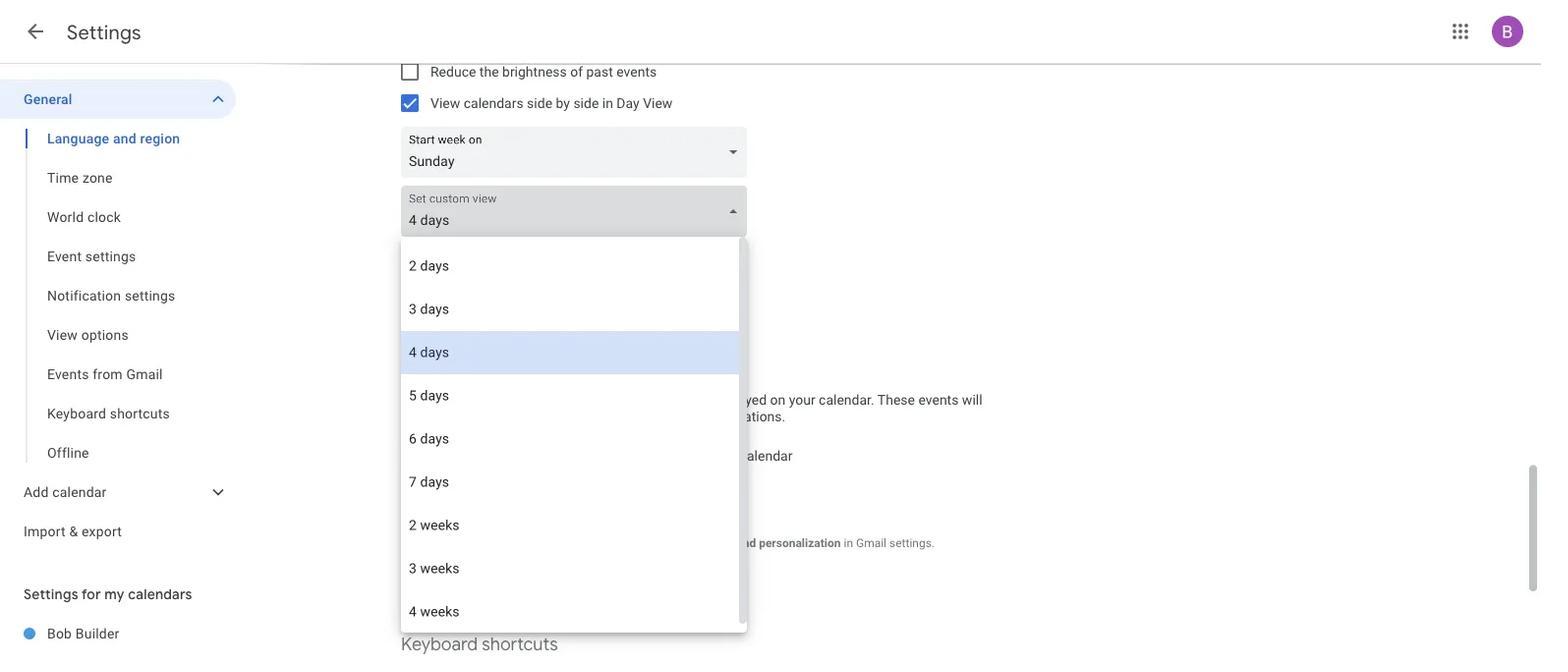 Task type: describe. For each thing, give the bounding box(es) containing it.
&
[[69, 524, 78, 540]]

keep
[[456, 409, 485, 425]]

calendar.
[[819, 392, 875, 409]]

2 weeks option
[[401, 504, 739, 548]]

from for events from gmail gmail can automatically create events that can be displayed on your calendar. these events will help you keep track of things like flights and other reservations.
[[458, 363, 496, 386]]

1 vertical spatial keyboard shortcuts
[[401, 634, 558, 656]]

region
[[140, 130, 180, 147]]

3 weeks option
[[401, 548, 739, 591]]

gmail down other
[[665, 448, 700, 464]]

group containing language and region
[[0, 119, 236, 473]]

events from gmail gmail can automatically create events that can be displayed on your calendar. these events will help you keep track of things like flights and other reservations.
[[401, 363, 983, 425]]

tree containing general
[[0, 80, 236, 552]]

reduce the brightness of past events
[[431, 63, 657, 80]]

and inside events from gmail gmail can automatically create events that can be displayed on your calendar. these events will help you keep track of things like flights and other reservations.
[[645, 409, 668, 425]]

gmail up track
[[500, 363, 547, 386]]

2 can from the left
[[665, 392, 687, 409]]

5 days option
[[401, 375, 739, 418]]

1 vertical spatial automatically
[[512, 448, 594, 464]]

view options
[[47, 327, 129, 343]]

your
[[789, 392, 816, 409]]

event
[[47, 248, 82, 265]]

go back image
[[24, 20, 47, 43]]

time
[[47, 170, 79, 186]]

settings heading
[[67, 20, 141, 45]]

smart
[[654, 536, 687, 550]]

language
[[47, 130, 109, 147]]

language and region
[[47, 130, 180, 147]]

general
[[24, 91, 72, 107]]

view for view options
[[47, 327, 78, 343]]

on
[[770, 392, 786, 409]]

2 horizontal spatial view
[[643, 95, 673, 111]]

automatically inside events from gmail gmail can automatically create events that can be displayed on your calendar. these events will help you keep track of things like flights and other reservations.
[[466, 392, 548, 409]]

learn more link
[[401, 550, 464, 565]]

from for events from gmail
[[93, 366, 123, 383]]

will
[[963, 392, 983, 409]]

notification
[[47, 288, 121, 304]]

0 vertical spatial calendars
[[464, 95, 524, 111]]

event settings
[[47, 248, 136, 265]]

events for events from gmail
[[47, 366, 89, 383]]

1 vertical spatial my
[[104, 586, 125, 604]]

1 horizontal spatial of
[[571, 63, 583, 80]]

clock
[[87, 209, 121, 225]]

like
[[580, 409, 600, 425]]

events left that
[[594, 392, 634, 409]]

offline
[[47, 445, 89, 461]]

events for events from gmail gmail can automatically create events that can be displayed on your calendar. these events will help you keep track of things like flights and other reservations.
[[401, 363, 454, 386]]

bob
[[47, 626, 72, 642]]

1 vertical spatial keyboard
[[401, 634, 478, 656]]

1 horizontal spatial shortcuts
[[482, 634, 558, 656]]

0 horizontal spatial keyboard shortcuts
[[47, 406, 170, 422]]

the
[[480, 63, 499, 80]]

zone
[[82, 170, 113, 186]]

more
[[435, 550, 464, 565]]

and inside group
[[113, 130, 137, 147]]

displayed
[[709, 392, 767, 409]]



Task type: vqa. For each thing, say whether or not it's contained in the screenshot.
7 ELEMENT
no



Task type: locate. For each thing, give the bounding box(es) containing it.
calendar down reservations.
[[740, 448, 793, 464]]

shortcuts
[[110, 406, 170, 422], [482, 634, 558, 656]]

2 horizontal spatial and
[[737, 536, 756, 550]]

1 horizontal spatial can
[[665, 392, 687, 409]]

learn
[[401, 550, 432, 565]]

reservations.
[[707, 409, 786, 425]]

gmail down options
[[126, 366, 163, 383]]

settings for my calendars
[[24, 586, 192, 604]]

side down reduce the brightness of past events
[[527, 95, 553, 111]]

0 vertical spatial shortcuts
[[110, 406, 170, 422]]

settings up "general" tree item
[[67, 20, 141, 45]]

view left options
[[47, 327, 78, 343]]

gmail
[[500, 363, 547, 386], [126, 366, 163, 383], [401, 392, 437, 409], [665, 448, 700, 464], [856, 536, 887, 550]]

can
[[440, 392, 462, 409], [665, 392, 687, 409]]

import & export
[[24, 524, 122, 540]]

be
[[690, 392, 705, 409]]

0 horizontal spatial and
[[113, 130, 137, 147]]

of right track
[[522, 409, 535, 425]]

calendar
[[740, 448, 793, 464], [52, 484, 107, 501]]

for
[[82, 586, 101, 604]]

settings up options
[[125, 288, 175, 304]]

0 vertical spatial and
[[113, 130, 137, 147]]

general tree item
[[0, 80, 236, 119]]

keyboard shortcuts
[[47, 406, 170, 422], [401, 634, 558, 656]]

from up keep
[[458, 363, 496, 386]]

0 horizontal spatial can
[[440, 392, 462, 409]]

events up help
[[401, 363, 454, 386]]

1 horizontal spatial side
[[574, 95, 599, 111]]

0 horizontal spatial side
[[527, 95, 553, 111]]

settings up notification settings
[[85, 248, 136, 265]]

show events automatically created by gmail in my calendar
[[431, 448, 793, 464]]

1 horizontal spatial from
[[458, 363, 496, 386]]

shortcuts down the events from gmail
[[110, 406, 170, 422]]

1 vertical spatial and
[[645, 409, 668, 425]]

past
[[587, 63, 613, 80]]

2 vertical spatial in
[[844, 536, 854, 550]]

options
[[81, 327, 129, 343]]

and right features
[[737, 536, 756, 550]]

0 vertical spatial my
[[718, 448, 737, 464]]

things
[[538, 409, 576, 425]]

1 horizontal spatial my
[[718, 448, 737, 464]]

day
[[617, 95, 640, 111]]

1 side from the left
[[527, 95, 553, 111]]

events right show
[[468, 448, 508, 464]]

1 horizontal spatial calendars
[[464, 95, 524, 111]]

of
[[571, 63, 583, 80], [522, 409, 535, 425]]

1 vertical spatial by
[[647, 448, 661, 464]]

events
[[617, 63, 657, 80], [594, 392, 634, 409], [919, 392, 959, 409], [468, 448, 508, 464]]

0 vertical spatial settings
[[85, 248, 136, 265]]

0 horizontal spatial calendars
[[128, 586, 192, 604]]

smart features and personalization in gmail settings. learn more
[[401, 536, 935, 565]]

settings
[[85, 248, 136, 265], [125, 288, 175, 304]]

1 horizontal spatial keyboard
[[401, 634, 478, 656]]

export
[[82, 524, 122, 540]]

by right created
[[647, 448, 661, 464]]

calendars up bob builder tree item
[[128, 586, 192, 604]]

my down reservations.
[[718, 448, 737, 464]]

0 vertical spatial keyboard
[[47, 406, 106, 422]]

personalization
[[759, 536, 841, 550]]

keyboard
[[47, 406, 106, 422], [401, 634, 478, 656]]

automatically left 'create'
[[466, 392, 548, 409]]

these
[[878, 392, 915, 409]]

1 vertical spatial in
[[704, 448, 715, 464]]

0 horizontal spatial from
[[93, 366, 123, 383]]

of inside events from gmail gmail can automatically create events that can be displayed on your calendar. these events will help you keep track of things like flights and other reservations.
[[522, 409, 535, 425]]

calendars down the
[[464, 95, 524, 111]]

events inside events from gmail gmail can automatically create events that can be displayed on your calendar. these events will help you keep track of things like flights and other reservations.
[[401, 363, 454, 386]]

0 horizontal spatial in
[[603, 95, 613, 111]]

bob builder
[[47, 626, 119, 642]]

gmail left settings.
[[856, 536, 887, 550]]

2 vertical spatial and
[[737, 536, 756, 550]]

world clock
[[47, 209, 121, 225]]

2 side from the left
[[574, 95, 599, 111]]

world
[[47, 209, 84, 225]]

calendar up "&" on the bottom of page
[[52, 484, 107, 501]]

settings for event settings
[[85, 248, 136, 265]]

3 days option
[[401, 288, 739, 331]]

2 horizontal spatial in
[[844, 536, 854, 550]]

my
[[718, 448, 737, 464], [104, 586, 125, 604]]

0 vertical spatial by
[[556, 95, 570, 111]]

create
[[552, 392, 590, 409]]

by
[[556, 95, 570, 111], [647, 448, 661, 464]]

side down the past
[[574, 95, 599, 111]]

1 horizontal spatial view
[[431, 95, 460, 111]]

in left day
[[603, 95, 613, 111]]

1 vertical spatial calendar
[[52, 484, 107, 501]]

4 days option
[[401, 331, 739, 375]]

group
[[0, 119, 236, 473]]

events from gmail
[[47, 366, 163, 383]]

keyboard shortcuts down more
[[401, 634, 558, 656]]

from down options
[[93, 366, 123, 383]]

features
[[690, 536, 734, 550]]

in down reservations.
[[704, 448, 715, 464]]

events left will
[[919, 392, 959, 409]]

0 vertical spatial settings
[[67, 20, 141, 45]]

view calendars side by side in day view
[[431, 95, 673, 111]]

shortcuts down 3 weeks option on the bottom left of page
[[482, 634, 558, 656]]

0 vertical spatial of
[[571, 63, 583, 80]]

6 days option
[[401, 418, 739, 461]]

events inside group
[[47, 366, 89, 383]]

0 horizontal spatial by
[[556, 95, 570, 111]]

settings for notification settings
[[125, 288, 175, 304]]

in
[[603, 95, 613, 111], [704, 448, 715, 464], [844, 536, 854, 550]]

1 horizontal spatial by
[[647, 448, 661, 464]]

can right help
[[440, 392, 462, 409]]

from
[[458, 363, 496, 386], [93, 366, 123, 383]]

help
[[401, 409, 427, 425]]

view
[[431, 95, 460, 111], [643, 95, 673, 111], [47, 327, 78, 343]]

shortcuts inside group
[[110, 406, 170, 422]]

automatically
[[466, 392, 548, 409], [512, 448, 594, 464]]

settings for settings for my calendars
[[24, 586, 78, 604]]

show
[[431, 448, 465, 464]]

bob builder tree item
[[0, 615, 236, 654]]

2 days option
[[401, 245, 739, 288]]

my right for
[[104, 586, 125, 604]]

1 horizontal spatial and
[[645, 409, 668, 425]]

7 days option
[[401, 461, 739, 504]]

from inside group
[[93, 366, 123, 383]]

notification settings
[[47, 288, 175, 304]]

add
[[24, 484, 49, 501]]

1 horizontal spatial in
[[704, 448, 715, 464]]

import
[[24, 524, 66, 540]]

events up day
[[617, 63, 657, 80]]

settings up bob
[[24, 586, 78, 604]]

0 vertical spatial keyboard shortcuts
[[47, 406, 170, 422]]

gmail left keep
[[401, 392, 437, 409]]

keyboard down learn more link
[[401, 634, 478, 656]]

1 horizontal spatial events
[[401, 363, 454, 386]]

keyboard shortcuts down the events from gmail
[[47, 406, 170, 422]]

0 vertical spatial automatically
[[466, 392, 548, 409]]

and inside 'smart features and personalization in gmail settings. learn more'
[[737, 536, 756, 550]]

set custom view list box
[[401, 237, 739, 642]]

flights
[[604, 409, 642, 425]]

settings for settings
[[67, 20, 141, 45]]

1 vertical spatial shortcuts
[[482, 634, 558, 656]]

keyboard inside group
[[47, 406, 106, 422]]

in inside 'smart features and personalization in gmail settings. learn more'
[[844, 536, 854, 550]]

calendars
[[464, 95, 524, 111], [128, 586, 192, 604]]

brightness
[[502, 63, 567, 80]]

builder
[[76, 626, 119, 642]]

1 horizontal spatial calendar
[[740, 448, 793, 464]]

other
[[672, 409, 703, 425]]

1 vertical spatial settings
[[24, 586, 78, 604]]

that
[[637, 392, 661, 409]]

can left be
[[665, 392, 687, 409]]

reduce
[[431, 63, 476, 80]]

and left other
[[645, 409, 668, 425]]

side
[[527, 95, 553, 111], [574, 95, 599, 111]]

1 vertical spatial calendars
[[128, 586, 192, 604]]

0 horizontal spatial shortcuts
[[110, 406, 170, 422]]

time zone
[[47, 170, 113, 186]]

and
[[113, 130, 137, 147], [645, 409, 668, 425], [737, 536, 756, 550]]

view down reduce
[[431, 95, 460, 111]]

settings
[[67, 20, 141, 45], [24, 586, 78, 604]]

of left the past
[[571, 63, 583, 80]]

1 horizontal spatial keyboard shortcuts
[[401, 634, 558, 656]]

1 can from the left
[[440, 392, 462, 409]]

None field
[[401, 127, 755, 178], [401, 186, 755, 237], [401, 127, 755, 178], [401, 186, 755, 237]]

0 horizontal spatial view
[[47, 327, 78, 343]]

1 vertical spatial of
[[522, 409, 535, 425]]

gmail inside 'smart features and personalization in gmail settings. learn more'
[[856, 536, 887, 550]]

created
[[598, 448, 644, 464]]

events
[[401, 363, 454, 386], [47, 366, 89, 383]]

from inside events from gmail gmail can automatically create events that can be displayed on your calendar. these events will help you keep track of things like flights and other reservations.
[[458, 363, 496, 386]]

0 horizontal spatial calendar
[[52, 484, 107, 501]]

0 horizontal spatial events
[[47, 366, 89, 383]]

0 vertical spatial calendar
[[740, 448, 793, 464]]

view for view calendars side by side in day view
[[431, 95, 460, 111]]

settings.
[[890, 536, 935, 550]]

0 vertical spatial in
[[603, 95, 613, 111]]

view right day
[[643, 95, 673, 111]]

in right personalization
[[844, 536, 854, 550]]

keyboard up the 'offline'
[[47, 406, 106, 422]]

add calendar
[[24, 484, 107, 501]]

1 vertical spatial settings
[[125, 288, 175, 304]]

0 horizontal spatial keyboard
[[47, 406, 106, 422]]

automatically down things
[[512, 448, 594, 464]]

4 weeks option
[[401, 591, 739, 634]]

track
[[488, 409, 519, 425]]

0 horizontal spatial of
[[522, 409, 535, 425]]

tree
[[0, 80, 236, 552]]

and left region
[[113, 130, 137, 147]]

you
[[431, 409, 452, 425]]

by down reduce the brightness of past events
[[556, 95, 570, 111]]

events down view options
[[47, 366, 89, 383]]

0 horizontal spatial my
[[104, 586, 125, 604]]



